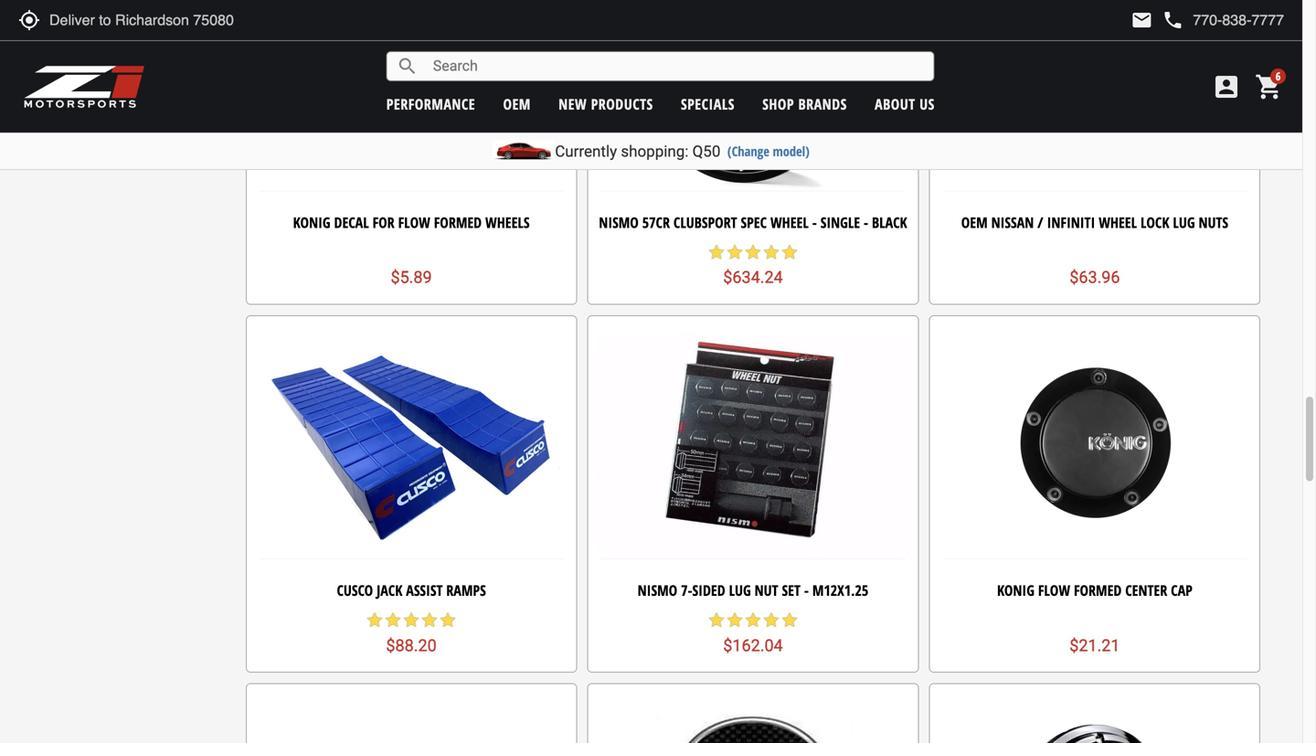 Task type: locate. For each thing, give the bounding box(es) containing it.
star star star star star $88.20
[[366, 611, 457, 655]]

1 vertical spatial konig
[[997, 580, 1035, 600]]

lock
[[1141, 212, 1169, 232]]

brands
[[798, 94, 847, 114]]

0 horizontal spatial lug
[[729, 580, 751, 600]]

0 horizontal spatial wheel
[[770, 212, 809, 232]]

flow up $21.21
[[1038, 580, 1070, 600]]

1 horizontal spatial lug
[[1173, 212, 1195, 232]]

lug right lock at the top right of the page
[[1173, 212, 1195, 232]]

0 vertical spatial konig
[[293, 212, 330, 232]]

wheel left lock at the top right of the page
[[1099, 212, 1137, 232]]

new products
[[559, 94, 653, 114]]

oem for the oem link
[[503, 94, 531, 114]]

0 horizontal spatial oem
[[503, 94, 531, 114]]

performance link
[[386, 94, 475, 114]]

formed left center
[[1074, 580, 1122, 600]]

star
[[707, 243, 726, 261], [726, 243, 744, 261], [744, 243, 762, 261], [762, 243, 781, 261], [781, 243, 799, 261], [366, 611, 384, 629], [384, 611, 402, 629], [402, 611, 420, 629], [420, 611, 439, 629], [439, 611, 457, 629], [707, 611, 726, 629], [726, 611, 744, 629], [744, 611, 762, 629], [762, 611, 781, 629], [781, 611, 799, 629]]

currently
[[555, 142, 617, 160]]

oem left new on the top of page
[[503, 94, 531, 114]]

$21.21
[[1070, 636, 1120, 655]]

oem nissan / infiniti wheel lock lug nuts
[[961, 212, 1228, 232]]

$634.24
[[723, 268, 783, 287]]

flow
[[398, 212, 430, 232], [1038, 580, 1070, 600]]

center
[[1125, 580, 1167, 600]]

0 horizontal spatial -
[[804, 580, 809, 600]]

wheel
[[770, 212, 809, 232], [1099, 212, 1137, 232]]

lug left nut
[[729, 580, 751, 600]]

cusco
[[337, 580, 373, 600]]

konig
[[293, 212, 330, 232], [997, 580, 1035, 600]]

0 horizontal spatial konig
[[293, 212, 330, 232]]

star star star star star $634.24
[[707, 243, 799, 287]]

shop brands link
[[762, 94, 847, 114]]

$162.04
[[723, 636, 783, 655]]

- left black
[[864, 212, 868, 232]]

currently shopping: q50 (change model)
[[555, 142, 810, 160]]

nismo left 7-
[[638, 580, 677, 600]]

my_location
[[18, 9, 40, 31]]

lug
[[1173, 212, 1195, 232], [729, 580, 751, 600]]

set
[[782, 580, 801, 600]]

1 horizontal spatial -
[[812, 212, 817, 232]]

nismo for nismo 57cr clubsport spec wheel - single - black
[[599, 212, 639, 232]]

-
[[812, 212, 817, 232], [864, 212, 868, 232], [804, 580, 809, 600]]

clubsport
[[674, 212, 737, 232]]

7-
[[681, 580, 692, 600]]

0 vertical spatial lug
[[1173, 212, 1195, 232]]

nismo
[[599, 212, 639, 232], [638, 580, 677, 600]]

q50
[[692, 142, 721, 160]]

(change model) link
[[727, 142, 810, 160]]

1 horizontal spatial konig
[[997, 580, 1035, 600]]

specials
[[681, 94, 735, 114]]

formed left wheels
[[434, 212, 482, 232]]

0 horizontal spatial flow
[[398, 212, 430, 232]]

black
[[872, 212, 907, 232]]

1 wheel from the left
[[770, 212, 809, 232]]

2 wheel from the left
[[1099, 212, 1137, 232]]

1 vertical spatial oem
[[961, 212, 988, 232]]

- left single
[[812, 212, 817, 232]]

oem left nissan
[[961, 212, 988, 232]]

oem link
[[503, 94, 531, 114]]

about us
[[875, 94, 935, 114]]

0 vertical spatial oem
[[503, 94, 531, 114]]

1 vertical spatial nismo
[[638, 580, 677, 600]]

- right set
[[804, 580, 809, 600]]

0 vertical spatial nismo
[[599, 212, 639, 232]]

1 horizontal spatial flow
[[1038, 580, 1070, 600]]

$88.20
[[386, 636, 437, 655]]

about
[[875, 94, 915, 114]]

/
[[1038, 212, 1043, 232]]

shopping:
[[621, 142, 689, 160]]

specials link
[[681, 94, 735, 114]]

1 horizontal spatial oem
[[961, 212, 988, 232]]

1 horizontal spatial wheel
[[1099, 212, 1137, 232]]

1 horizontal spatial formed
[[1074, 580, 1122, 600]]

0 vertical spatial flow
[[398, 212, 430, 232]]

single
[[820, 212, 860, 232]]

oem
[[503, 94, 531, 114], [961, 212, 988, 232]]

flow right the for
[[398, 212, 430, 232]]

nismo left 57cr
[[599, 212, 639, 232]]

for
[[373, 212, 395, 232]]

shopping_cart
[[1255, 72, 1284, 101]]

formed
[[434, 212, 482, 232], [1074, 580, 1122, 600]]

cusco jack assist ramps
[[337, 580, 486, 600]]

wheel for infiniti
[[1099, 212, 1137, 232]]

phone
[[1162, 9, 1184, 31]]

m12x1.25
[[812, 580, 869, 600]]

wheel right 'spec'
[[770, 212, 809, 232]]

konig flow formed center cap
[[997, 580, 1193, 600]]

shop brands
[[762, 94, 847, 114]]

ramps
[[446, 580, 486, 600]]

nissan
[[991, 212, 1034, 232]]

0 horizontal spatial formed
[[434, 212, 482, 232]]

account_box link
[[1207, 72, 1246, 101]]



Task type: vqa. For each thing, say whether or not it's contained in the screenshot.


Task type: describe. For each thing, give the bounding box(es) containing it.
$63.96
[[1070, 268, 1120, 287]]

mail link
[[1131, 9, 1153, 31]]

shop
[[762, 94, 794, 114]]

1 vertical spatial formed
[[1074, 580, 1122, 600]]

us
[[920, 94, 935, 114]]

nismo for nismo 7-sided lug nut set - m12x1.25
[[638, 580, 677, 600]]

mail phone
[[1131, 9, 1184, 31]]

nismo 57cr clubsport spec wheel - single - black
[[599, 212, 907, 232]]

nismo 7-sided lug nut set - m12x1.25
[[638, 580, 869, 600]]

shopping_cart link
[[1250, 72, 1284, 101]]

jack
[[377, 580, 402, 600]]

mail
[[1131, 9, 1153, 31]]

2 horizontal spatial -
[[864, 212, 868, 232]]

nut
[[755, 580, 778, 600]]

konig decal for flow formed wheels
[[293, 212, 530, 232]]

sided
[[692, 580, 725, 600]]

cap
[[1171, 580, 1193, 600]]

z1 motorsports logo image
[[23, 64, 146, 110]]

wheel for spec
[[770, 212, 809, 232]]

phone link
[[1162, 9, 1284, 31]]

wheels
[[485, 212, 530, 232]]

model)
[[773, 142, 810, 160]]

about us link
[[875, 94, 935, 114]]

0 vertical spatial formed
[[434, 212, 482, 232]]

konig for konig decal for flow formed wheels
[[293, 212, 330, 232]]

nuts
[[1199, 212, 1228, 232]]

new
[[559, 94, 587, 114]]

konig for konig flow formed center cap
[[997, 580, 1035, 600]]

search
[[396, 55, 418, 77]]

infiniti
[[1047, 212, 1095, 232]]

Search search field
[[418, 52, 934, 80]]

$5.89
[[391, 268, 432, 287]]

(change
[[727, 142, 769, 160]]

star star star star star $162.04
[[707, 611, 799, 655]]

products
[[591, 94, 653, 114]]

assist
[[406, 580, 443, 600]]

1 vertical spatial flow
[[1038, 580, 1070, 600]]

performance
[[386, 94, 475, 114]]

decal
[[334, 212, 369, 232]]

new products link
[[559, 94, 653, 114]]

oem for oem nissan / infiniti wheel lock lug nuts
[[961, 212, 988, 232]]

57cr
[[642, 212, 670, 232]]

spec
[[741, 212, 767, 232]]

account_box
[[1212, 72, 1241, 101]]

1 vertical spatial lug
[[729, 580, 751, 600]]



